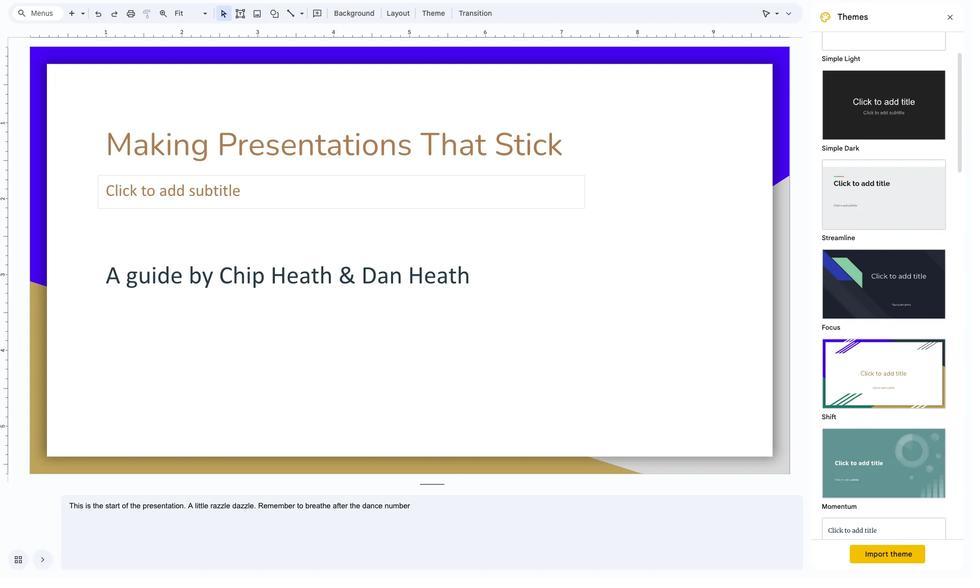 Task type: vqa. For each thing, say whether or not it's contained in the screenshot.
Shape icon
yes



Task type: locate. For each thing, give the bounding box(es) containing it.
streamline
[[822, 234, 856, 242]]

layout button
[[384, 6, 413, 21]]

1 vertical spatial simple
[[822, 144, 843, 153]]

themes
[[838, 12, 868, 22]]

navigation
[[0, 542, 53, 579]]

Streamline radio
[[817, 154, 952, 244]]

Simple Dark radio
[[817, 65, 952, 154]]

momentum
[[822, 503, 857, 511]]

simple left light
[[822, 55, 843, 63]]

simple left dark
[[822, 144, 843, 153]]

live pointer settings image
[[773, 7, 779, 10]]

Shift radio
[[817, 334, 952, 423]]

light
[[845, 55, 861, 63]]

theme button
[[418, 6, 450, 21]]

theme
[[891, 550, 913, 559]]

simple inside radio
[[822, 144, 843, 153]]

simple light
[[822, 55, 861, 63]]

new slide with layout image
[[78, 7, 85, 10]]

simple for simple dark
[[822, 144, 843, 153]]

layout
[[387, 9, 410, 18]]

simple inside option
[[822, 55, 843, 63]]

Paradigm radio
[[817, 513, 952, 579]]

2 simple from the top
[[822, 144, 843, 153]]

transition button
[[454, 6, 497, 21]]

1 simple from the top
[[822, 55, 843, 63]]

themes section
[[811, 0, 964, 579]]

simple
[[822, 55, 843, 63], [822, 144, 843, 153]]

Zoom text field
[[173, 6, 202, 20]]

simple for simple light
[[822, 55, 843, 63]]

navigation inside themes application
[[0, 542, 53, 579]]

theme
[[422, 9, 445, 18]]

background
[[334, 9, 375, 18]]

0 vertical spatial simple
[[822, 55, 843, 63]]

Menus field
[[13, 6, 64, 20]]



Task type: describe. For each thing, give the bounding box(es) containing it.
main toolbar
[[37, 0, 497, 420]]

insert image image
[[251, 6, 263, 20]]

dark
[[845, 144, 860, 153]]

transition
[[459, 9, 492, 18]]

import theme
[[865, 550, 913, 559]]

background button
[[330, 6, 379, 21]]

mode and view toolbar
[[758, 3, 797, 23]]

import theme button
[[850, 546, 926, 564]]

Zoom field
[[172, 6, 212, 21]]

paradigm image
[[823, 519, 945, 579]]

themes application
[[0, 0, 972, 579]]

shape image
[[269, 6, 280, 20]]

Momentum radio
[[817, 423, 952, 513]]

simple dark
[[822, 144, 860, 153]]

import
[[865, 550, 889, 559]]

Simple Light radio
[[817, 0, 952, 65]]

focus
[[822, 323, 841, 332]]

shift
[[822, 413, 837, 422]]

Focus radio
[[817, 244, 952, 334]]



